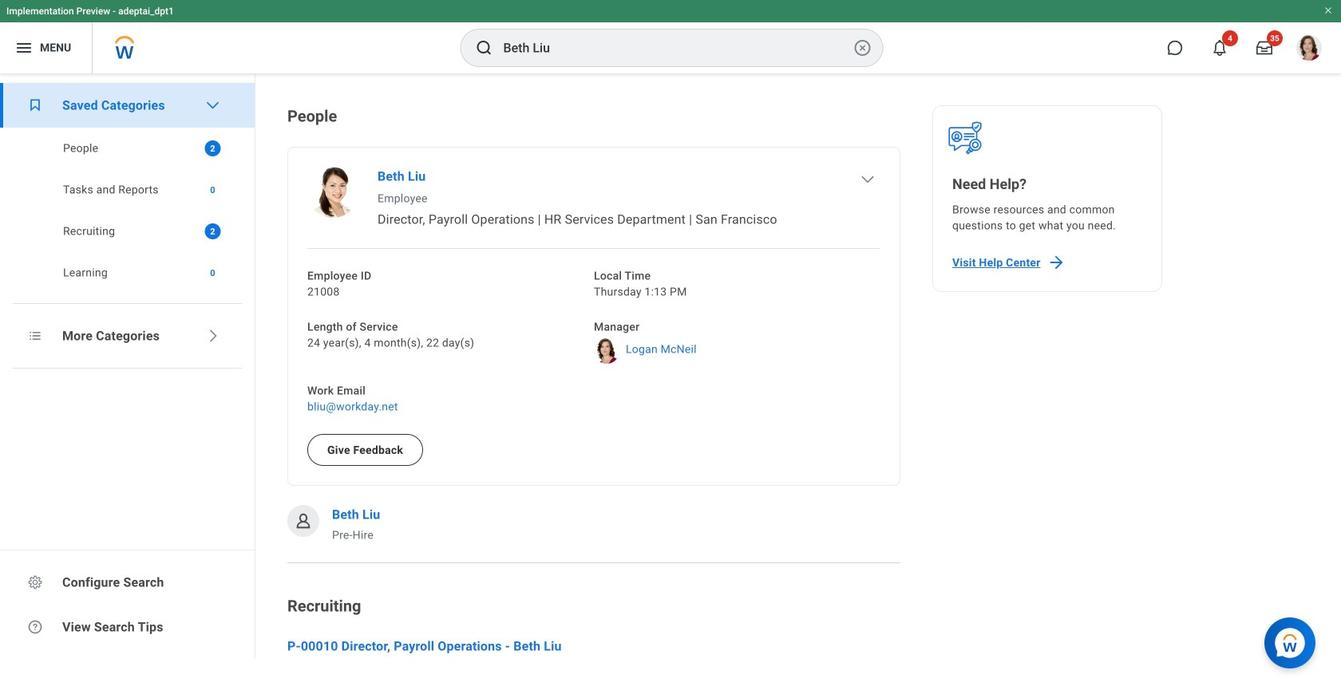 Task type: vqa. For each thing, say whether or not it's contained in the screenshot.
PPE?
no



Task type: locate. For each thing, give the bounding box(es) containing it.
2 results element
[[205, 141, 221, 156], [205, 224, 221, 240]]

close environment banner image
[[1324, 6, 1333, 15]]

1 2 results element from the top
[[205, 141, 221, 156]]

0 vertical spatial 2 results element
[[205, 141, 221, 156]]

main content
[[255, 73, 1341, 695]]

gear image
[[27, 575, 43, 591]]

banner
[[0, 0, 1341, 73]]

list
[[0, 83, 255, 294], [287, 105, 901, 695], [0, 128, 255, 294], [287, 147, 901, 544]]

go to logan mcneil image
[[594, 339, 620, 364]]

chevron right image
[[205, 328, 221, 344]]

1 vertical spatial 2 results element
[[205, 224, 221, 240]]



Task type: describe. For each thing, give the bounding box(es) containing it.
chevron down image
[[860, 172, 876, 188]]

2 2 results element from the top
[[205, 224, 221, 240]]

search image
[[475, 38, 494, 57]]

notifications large image
[[1212, 40, 1228, 56]]

question outline image
[[27, 620, 43, 636]]

Search Workday  search field
[[503, 30, 850, 65]]

go to beth liu image
[[307, 167, 358, 218]]

user image
[[293, 511, 313, 531]]

inbox large image
[[1257, 40, 1273, 56]]

prompts image
[[27, 328, 43, 344]]

arrow right image
[[1047, 253, 1066, 272]]

justify image
[[14, 38, 34, 57]]

x circle image
[[853, 38, 872, 57]]

media mylearning image
[[27, 97, 43, 113]]

profile logan mcneil image
[[1297, 35, 1322, 64]]

chevron down image
[[205, 97, 221, 113]]



